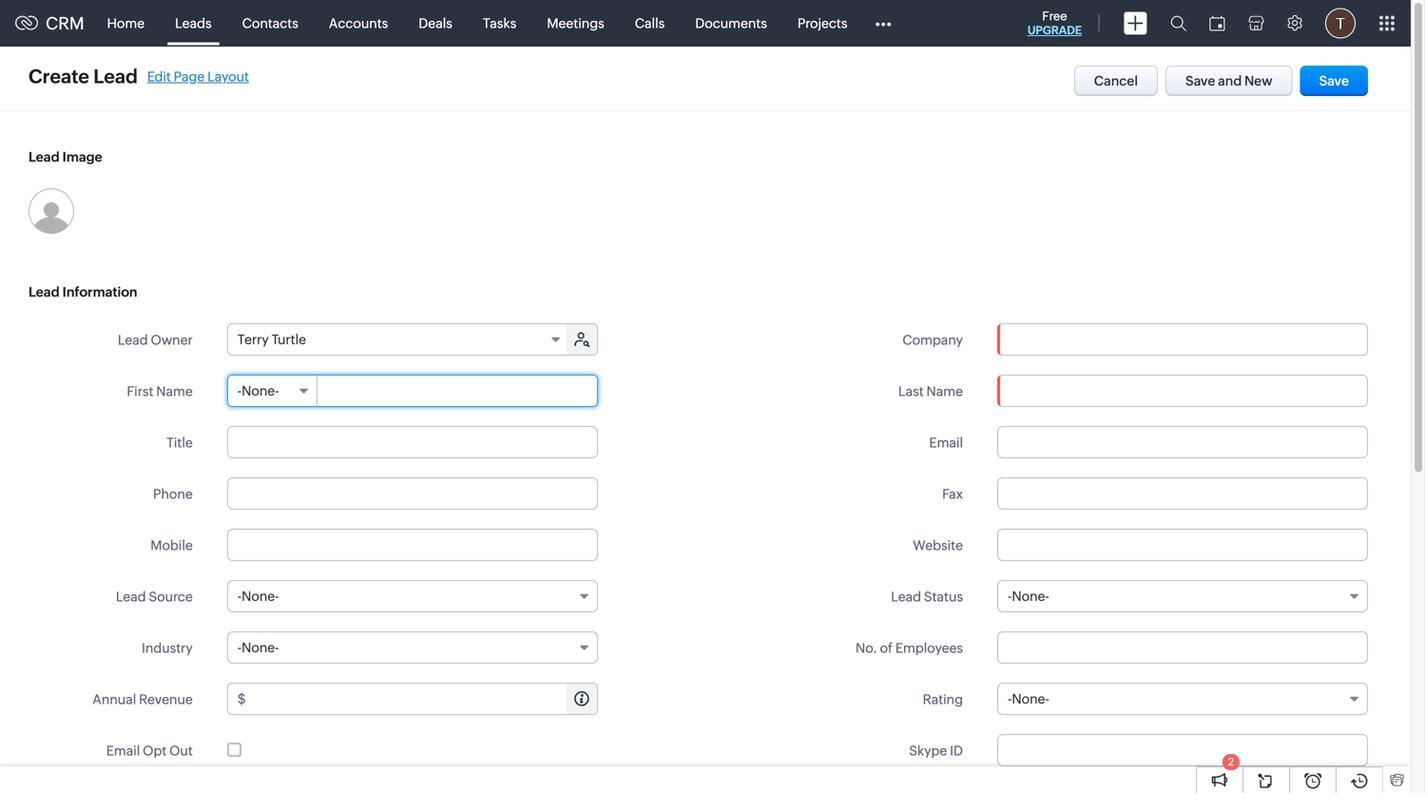 Task type: describe. For each thing, give the bounding box(es) containing it.
image image
[[29, 188, 74, 234]]

turtle
[[272, 332, 306, 347]]

2
[[1229, 756, 1235, 768]]

-none- field for lead status
[[998, 580, 1369, 612]]

-none- for rating
[[1008, 691, 1050, 707]]

no.
[[856, 641, 878, 656]]

owner
[[151, 332, 193, 348]]

none- for rating
[[1012, 691, 1050, 707]]

- for rating
[[1008, 691, 1012, 707]]

page
[[174, 69, 205, 84]]

accounts link
[[314, 0, 404, 46]]

none- for industry
[[242, 640, 279, 655]]

- for industry
[[238, 640, 242, 655]]

email for email
[[930, 435, 963, 450]]

-none- down terry
[[238, 383, 279, 398]]

leads link
[[160, 0, 227, 46]]

none- down terry
[[242, 383, 279, 398]]

accounts
[[329, 16, 388, 31]]

annual revenue
[[93, 692, 193, 707]]

tasks link
[[468, 0, 532, 46]]

edit page layout link
[[147, 69, 249, 84]]

company
[[903, 332, 963, 348]]

rating
[[923, 692, 963, 707]]

create menu element
[[1113, 0, 1159, 46]]

website
[[913, 538, 963, 553]]

cancel
[[1094, 73, 1138, 88]]

lead status
[[891, 589, 963, 604]]

save and new button
[[1166, 66, 1293, 96]]

email for email opt out
[[106, 743, 140, 758]]

out
[[169, 743, 193, 758]]

lead owner
[[118, 332, 193, 348]]

save for save
[[1320, 73, 1350, 88]]

first
[[127, 384, 154, 399]]

contacts link
[[227, 0, 314, 46]]

lead left edit on the left
[[93, 66, 138, 87]]

mobile
[[150, 538, 193, 553]]

create
[[29, 66, 89, 87]]

terry
[[238, 332, 269, 347]]

industry
[[142, 641, 193, 656]]

title
[[167, 435, 193, 450]]

deals
[[419, 16, 453, 31]]

status
[[924, 589, 963, 604]]

contacts
[[242, 16, 298, 31]]

create lead edit page layout
[[29, 66, 249, 87]]

-none- field for lead source
[[227, 580, 598, 612]]

name for first name
[[156, 384, 193, 399]]

layout
[[207, 69, 249, 84]]

-none- for lead status
[[1008, 589, 1050, 604]]

- down terry
[[238, 383, 242, 398]]

id
[[950, 743, 963, 758]]

save button
[[1301, 66, 1369, 96]]

fax
[[943, 486, 963, 502]]

skype id
[[909, 743, 963, 758]]

lead for lead status
[[891, 589, 922, 604]]

annual
[[93, 692, 136, 707]]

-none- for industry
[[238, 640, 279, 655]]

image
[[62, 149, 102, 165]]

employees
[[896, 641, 963, 656]]

last
[[899, 384, 924, 399]]

calls link
[[620, 0, 680, 46]]

- for lead source
[[238, 589, 242, 604]]

email opt out
[[106, 743, 193, 758]]

none- for lead status
[[1012, 589, 1050, 604]]

meetings link
[[532, 0, 620, 46]]

opt
[[143, 743, 167, 758]]

crm link
[[15, 14, 84, 33]]



Task type: vqa. For each thing, say whether or not it's contained in the screenshot.
Rating
yes



Task type: locate. For each thing, give the bounding box(es) containing it.
create menu image
[[1124, 12, 1148, 35]]

free
[[1043, 9, 1068, 23]]

1 horizontal spatial name
[[927, 384, 963, 399]]

of
[[880, 641, 893, 656]]

lead left image
[[29, 149, 60, 165]]

save and new
[[1186, 73, 1273, 88]]

none- up "$"
[[242, 640, 279, 655]]

lead left source
[[116, 589, 146, 604]]

information
[[62, 284, 137, 300]]

new
[[1245, 73, 1273, 88]]

deals link
[[404, 0, 468, 46]]

lead for lead image
[[29, 149, 60, 165]]

leads
[[175, 16, 212, 31]]

- right rating
[[1008, 691, 1012, 707]]

lead for lead information
[[29, 284, 60, 300]]

-none- up "$"
[[238, 640, 279, 655]]

last name
[[899, 384, 963, 399]]

0 horizontal spatial save
[[1186, 73, 1216, 88]]

source
[[149, 589, 193, 604]]

name right last
[[927, 384, 963, 399]]

- for lead status
[[1008, 589, 1012, 604]]

None field
[[999, 324, 1368, 355]]

name
[[156, 384, 193, 399], [927, 384, 963, 399]]

Terry Turtle field
[[228, 324, 568, 355]]

- right source
[[238, 589, 242, 604]]

name for last name
[[927, 384, 963, 399]]

save for save and new
[[1186, 73, 1216, 88]]

1 name from the left
[[156, 384, 193, 399]]

lead for lead source
[[116, 589, 146, 604]]

lead source
[[116, 589, 193, 604]]

Other Modules field
[[863, 8, 904, 39]]

0 horizontal spatial name
[[156, 384, 193, 399]]

first name
[[127, 384, 193, 399]]

none-
[[242, 383, 279, 398], [242, 589, 279, 604], [1012, 589, 1050, 604], [242, 640, 279, 655], [1012, 691, 1050, 707]]

lead left owner
[[118, 332, 148, 348]]

home
[[107, 16, 145, 31]]

search element
[[1159, 0, 1198, 47]]

skype
[[909, 743, 948, 758]]

projects link
[[783, 0, 863, 46]]

$
[[238, 691, 246, 707]]

lead information
[[29, 284, 137, 300]]

and
[[1218, 73, 1242, 88]]

save
[[1186, 73, 1216, 88], [1320, 73, 1350, 88]]

None text field
[[998, 375, 1369, 407], [998, 426, 1369, 458], [998, 529, 1369, 561], [249, 684, 597, 714], [998, 734, 1369, 767], [998, 375, 1369, 407], [998, 426, 1369, 458], [998, 529, 1369, 561], [249, 684, 597, 714], [998, 734, 1369, 767]]

-none- for lead source
[[238, 589, 279, 604]]

1 save from the left
[[1186, 73, 1216, 88]]

edit
[[147, 69, 171, 84]]

tasks
[[483, 16, 517, 31]]

none- right the status
[[1012, 589, 1050, 604]]

None text field
[[999, 324, 1368, 355], [318, 376, 597, 406], [227, 426, 598, 458], [227, 477, 598, 510], [998, 477, 1369, 510], [227, 529, 598, 561], [998, 631, 1369, 664], [999, 324, 1368, 355], [318, 376, 597, 406], [227, 426, 598, 458], [227, 477, 598, 510], [998, 477, 1369, 510], [227, 529, 598, 561], [998, 631, 1369, 664]]

0 horizontal spatial email
[[106, 743, 140, 758]]

save left and
[[1186, 73, 1216, 88]]

lead image
[[29, 149, 102, 165]]

free upgrade
[[1028, 9, 1082, 37]]

no. of employees
[[856, 641, 963, 656]]

email
[[930, 435, 963, 450], [106, 743, 140, 758]]

profile element
[[1314, 0, 1368, 46]]

projects
[[798, 16, 848, 31]]

-none- right rating
[[1008, 691, 1050, 707]]

profile image
[[1326, 8, 1356, 39]]

0 vertical spatial email
[[930, 435, 963, 450]]

documents
[[695, 16, 767, 31]]

lead left the status
[[891, 589, 922, 604]]

save down the profile element
[[1320, 73, 1350, 88]]

search image
[[1171, 15, 1187, 31]]

documents link
[[680, 0, 783, 46]]

-None- field
[[228, 376, 317, 406], [227, 580, 598, 612], [998, 580, 1369, 612], [227, 631, 598, 664], [998, 683, 1369, 715]]

phone
[[153, 486, 193, 502]]

-
[[238, 383, 242, 398], [238, 589, 242, 604], [1008, 589, 1012, 604], [238, 640, 242, 655], [1008, 691, 1012, 707]]

lead for lead owner
[[118, 332, 148, 348]]

home link
[[92, 0, 160, 46]]

-none- field for industry
[[227, 631, 598, 664]]

calls
[[635, 16, 665, 31]]

1 vertical spatial email
[[106, 743, 140, 758]]

- right the status
[[1008, 589, 1012, 604]]

2 save from the left
[[1320, 73, 1350, 88]]

cancel button
[[1074, 66, 1158, 96]]

email up fax
[[930, 435, 963, 450]]

none- right rating
[[1012, 691, 1050, 707]]

1 horizontal spatial email
[[930, 435, 963, 450]]

crm
[[46, 14, 84, 33]]

calendar image
[[1210, 16, 1226, 31]]

lead
[[93, 66, 138, 87], [29, 149, 60, 165], [29, 284, 60, 300], [118, 332, 148, 348], [116, 589, 146, 604], [891, 589, 922, 604]]

1 horizontal spatial save
[[1320, 73, 1350, 88]]

lead left information
[[29, 284, 60, 300]]

email left opt
[[106, 743, 140, 758]]

-none- right source
[[238, 589, 279, 604]]

upgrade
[[1028, 24, 1082, 37]]

revenue
[[139, 692, 193, 707]]

none- right source
[[242, 589, 279, 604]]

terry turtle
[[238, 332, 306, 347]]

-none- field for rating
[[998, 683, 1369, 715]]

2 name from the left
[[927, 384, 963, 399]]

-none-
[[238, 383, 279, 398], [238, 589, 279, 604], [1008, 589, 1050, 604], [238, 640, 279, 655], [1008, 691, 1050, 707]]

meetings
[[547, 16, 605, 31]]

none- for lead source
[[242, 589, 279, 604]]

-none- right the status
[[1008, 589, 1050, 604]]

name right first
[[156, 384, 193, 399]]

- up "$"
[[238, 640, 242, 655]]



